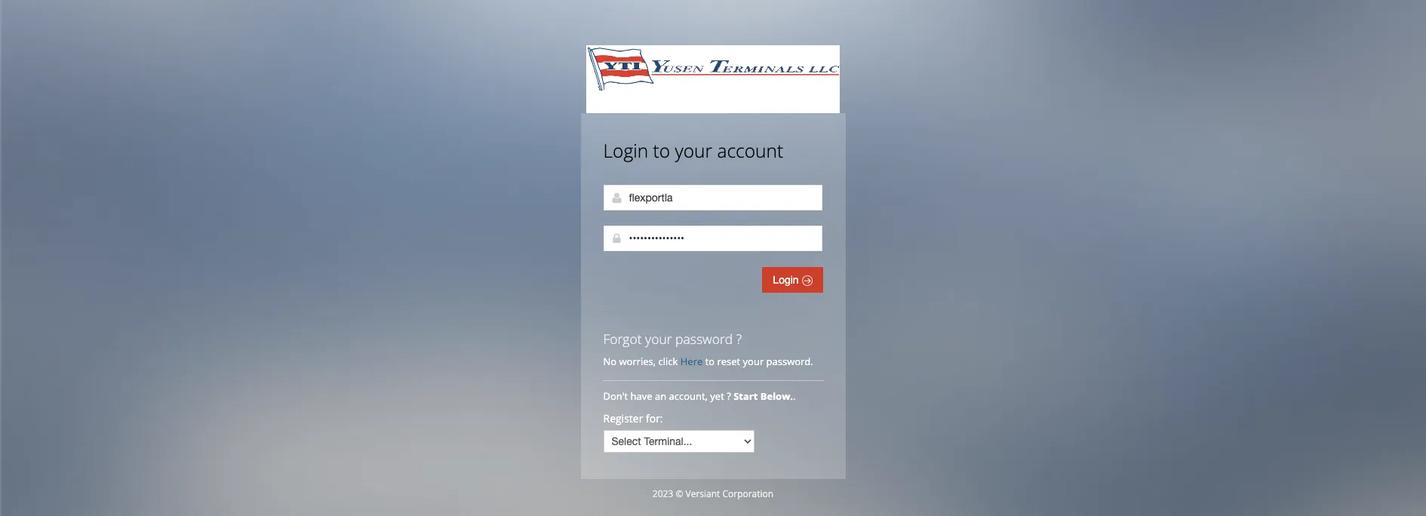 Task type: locate. For each thing, give the bounding box(es) containing it.
your right reset
[[743, 355, 764, 368]]

0 horizontal spatial ?
[[727, 390, 731, 403]]

1 vertical spatial your
[[646, 330, 672, 348]]

your up click
[[646, 330, 672, 348]]

user image
[[611, 192, 623, 204]]

register
[[604, 411, 643, 426]]

swapright image
[[802, 276, 813, 286]]

don't
[[604, 390, 628, 403]]

password.
[[767, 355, 814, 368]]

2 horizontal spatial your
[[743, 355, 764, 368]]

login inside button
[[773, 274, 802, 286]]

1 vertical spatial login
[[773, 274, 802, 286]]

1 horizontal spatial to
[[706, 355, 715, 368]]

to
[[653, 138, 670, 163], [706, 355, 715, 368]]

? up reset
[[737, 330, 742, 348]]

0 vertical spatial to
[[653, 138, 670, 163]]

to right here at left bottom
[[706, 355, 715, 368]]

login button
[[763, 267, 823, 293]]

1 horizontal spatial ?
[[737, 330, 742, 348]]

below.
[[761, 390, 793, 403]]

to inside forgot your password ? no worries, click here to reset your password.
[[706, 355, 715, 368]]

2 vertical spatial your
[[743, 355, 764, 368]]

2023
[[653, 488, 674, 500]]

to up username text box
[[653, 138, 670, 163]]

1 vertical spatial to
[[706, 355, 715, 368]]

your
[[675, 138, 713, 163], [646, 330, 672, 348], [743, 355, 764, 368]]

login to your account
[[604, 138, 784, 163]]

start
[[734, 390, 758, 403]]

login for login to your account
[[604, 138, 649, 163]]

Password password field
[[604, 226, 822, 251]]

1 horizontal spatial your
[[675, 138, 713, 163]]

your up username text box
[[675, 138, 713, 163]]

0 horizontal spatial login
[[604, 138, 649, 163]]

login
[[604, 138, 649, 163], [773, 274, 802, 286]]

? right yet
[[727, 390, 731, 403]]

0 vertical spatial ?
[[737, 330, 742, 348]]

.
[[793, 390, 796, 403]]

1 vertical spatial ?
[[727, 390, 731, 403]]

0 vertical spatial login
[[604, 138, 649, 163]]

?
[[737, 330, 742, 348], [727, 390, 731, 403]]

1 horizontal spatial login
[[773, 274, 802, 286]]

login for login
[[773, 274, 802, 286]]

password
[[676, 330, 733, 348]]

here link
[[681, 355, 703, 368]]



Task type: vqa. For each thing, say whether or not it's contained in the screenshot.
performing
no



Task type: describe. For each thing, give the bounding box(es) containing it.
reset
[[717, 355, 741, 368]]

forgot
[[604, 330, 642, 348]]

Username text field
[[604, 185, 822, 211]]

0 vertical spatial your
[[675, 138, 713, 163]]

? inside forgot your password ? no worries, click here to reset your password.
[[737, 330, 742, 348]]

here
[[681, 355, 703, 368]]

account,
[[669, 390, 708, 403]]

account
[[717, 138, 784, 163]]

click
[[659, 355, 678, 368]]

versiant
[[686, 488, 720, 500]]

2023 © versiant corporation
[[653, 488, 774, 500]]

an
[[655, 390, 667, 403]]

lock image
[[611, 233, 623, 245]]

forgot your password ? no worries, click here to reset your password.
[[604, 330, 814, 368]]

register for:
[[604, 411, 663, 426]]

for:
[[646, 411, 663, 426]]

no
[[604, 355, 617, 368]]

worries,
[[619, 355, 656, 368]]

0 horizontal spatial your
[[646, 330, 672, 348]]

don't have an account, yet ? start below. .
[[604, 390, 799, 403]]

corporation
[[723, 488, 774, 500]]

yet
[[711, 390, 725, 403]]

©
[[676, 488, 683, 500]]

have
[[631, 390, 653, 403]]

0 horizontal spatial to
[[653, 138, 670, 163]]



